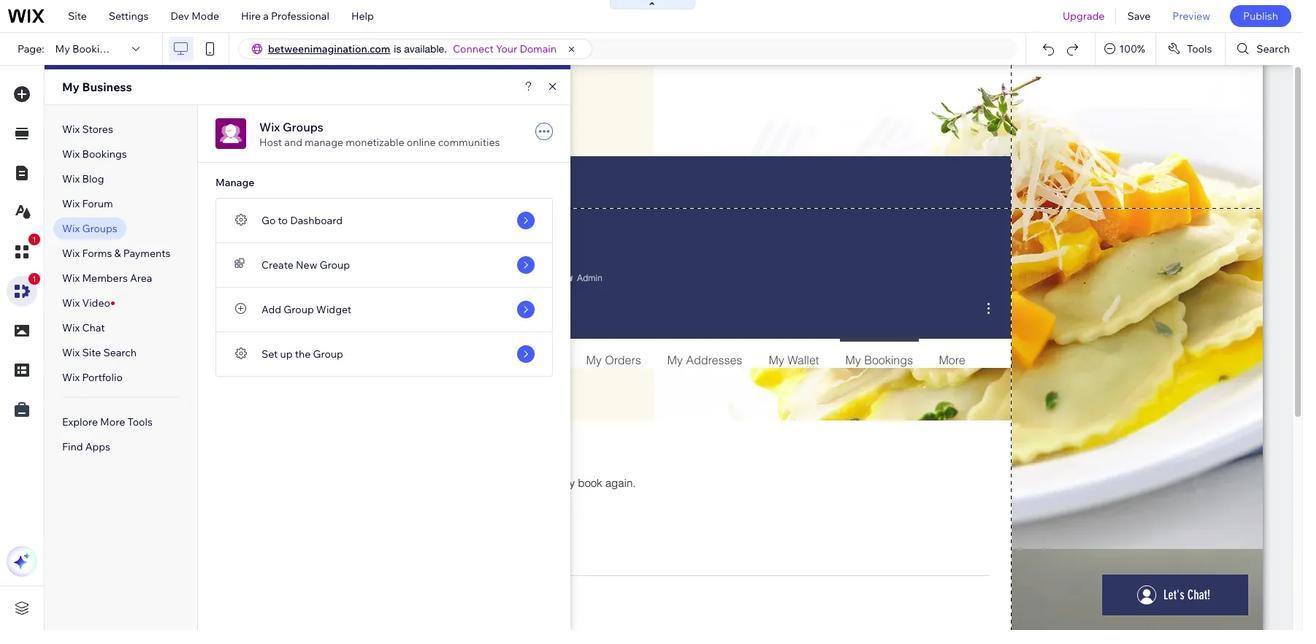 Task type: locate. For each thing, give the bounding box(es) containing it.
save button
[[1117, 0, 1162, 32]]

0 vertical spatial site
[[68, 9, 87, 23]]

0 horizontal spatial tools
[[127, 416, 153, 429]]

wix inside "wix groups host and manage monetizable online communities"
[[259, 120, 280, 134]]

my left business
[[62, 80, 80, 94]]

2 1 from the top
[[32, 275, 37, 283]]

my up my business
[[55, 42, 70, 56]]

tools
[[1187, 42, 1212, 56], [127, 416, 153, 429]]

1 vertical spatial 1 button
[[7, 273, 40, 307]]

search down publish
[[1257, 42, 1290, 56]]

tools button
[[1156, 33, 1225, 65]]

wix left video
[[62, 297, 80, 310]]

wix members area
[[62, 272, 152, 285]]

1 for 1st 1 button
[[32, 235, 37, 244]]

groups for wix groups host and manage monetizable online communities
[[283, 120, 323, 134]]

create
[[262, 259, 294, 272]]

search
[[1257, 42, 1290, 56], [103, 346, 137, 359]]

1 vertical spatial site
[[82, 346, 101, 359]]

1 left wix groups
[[32, 235, 37, 244]]

groups down forum
[[82, 222, 117, 235]]

wix for wix video
[[62, 297, 80, 310]]

more
[[100, 416, 125, 429]]

1 button left wix video
[[7, 273, 40, 307]]

1 button left wix groups
[[7, 234, 40, 267]]

forms
[[82, 247, 112, 260]]

bookings down stores
[[82, 148, 127, 161]]

1 vertical spatial groups
[[82, 222, 117, 235]]

0 vertical spatial 1
[[32, 235, 37, 244]]

wix up the "wix blog"
[[62, 148, 80, 161]]

bookings
[[72, 42, 117, 56], [82, 148, 127, 161]]

manage
[[216, 176, 255, 189]]

preview
[[1173, 9, 1210, 23]]

wix left blog
[[62, 172, 80, 186]]

wix
[[259, 120, 280, 134], [62, 123, 80, 136], [62, 148, 80, 161], [62, 172, 80, 186], [62, 197, 80, 210], [62, 222, 80, 235], [62, 247, 80, 260], [62, 272, 80, 285], [62, 297, 80, 310], [62, 321, 80, 335], [62, 346, 80, 359], [62, 371, 80, 384]]

0 vertical spatial 1 button
[[7, 234, 40, 267]]

1 left members
[[32, 275, 37, 283]]

wix up wix video
[[62, 272, 80, 285]]

1 1 from the top
[[32, 235, 37, 244]]

1 vertical spatial bookings
[[82, 148, 127, 161]]

wix for wix stores
[[62, 123, 80, 136]]

new
[[296, 259, 317, 272]]

search up portfolio at the bottom left
[[103, 346, 137, 359]]

wix for wix forum
[[62, 197, 80, 210]]

and
[[284, 136, 302, 149]]

1 vertical spatial my
[[62, 80, 80, 94]]

wix for wix blog
[[62, 172, 80, 186]]

wix forum
[[62, 197, 113, 210]]

0 vertical spatial groups
[[283, 120, 323, 134]]

wix bookings
[[62, 148, 127, 161]]

wix for wix groups host and manage monetizable online communities
[[259, 120, 280, 134]]

help
[[351, 9, 374, 23]]

site up wix portfolio
[[82, 346, 101, 359]]

wix video
[[62, 297, 110, 310]]

1 vertical spatial tools
[[127, 416, 153, 429]]

0 horizontal spatial groups
[[82, 222, 117, 235]]

1 vertical spatial search
[[103, 346, 137, 359]]

my
[[55, 42, 70, 56], [62, 80, 80, 94]]

add group widget
[[262, 303, 351, 316]]

1
[[32, 235, 37, 244], [32, 275, 37, 283]]

groups
[[283, 120, 323, 134], [82, 222, 117, 235]]

wix down the wix chat
[[62, 346, 80, 359]]

group right add
[[284, 303, 314, 316]]

wix site search
[[62, 346, 137, 359]]

1 horizontal spatial groups
[[283, 120, 323, 134]]

wix left stores
[[62, 123, 80, 136]]

monetizable
[[346, 136, 404, 149]]

portfolio
[[82, 371, 123, 384]]

video
[[82, 297, 110, 310]]

manage
[[305, 136, 343, 149]]

tools down preview
[[1187, 42, 1212, 56]]

wix for wix site search
[[62, 346, 80, 359]]

wix left forum
[[62, 197, 80, 210]]

blog
[[82, 172, 104, 186]]

100%
[[1119, 42, 1145, 56]]

wix groups host and manage monetizable online communities
[[259, 120, 500, 149]]

1 horizontal spatial tools
[[1187, 42, 1212, 56]]

1 horizontal spatial search
[[1257, 42, 1290, 56]]

wix for wix portfolio
[[62, 371, 80, 384]]

1 for second 1 button from the top
[[32, 275, 37, 283]]

my bookings
[[55, 42, 117, 56]]

groups for wix groups
[[82, 222, 117, 235]]

stores
[[82, 123, 113, 136]]

0 vertical spatial my
[[55, 42, 70, 56]]

group right the
[[313, 348, 343, 361]]

0 vertical spatial search
[[1257, 42, 1290, 56]]

site
[[68, 9, 87, 23], [82, 346, 101, 359]]

group
[[320, 259, 350, 272], [284, 303, 314, 316], [313, 348, 343, 361]]

wix down wix forum
[[62, 222, 80, 235]]

groups up and
[[283, 120, 323, 134]]

widget
[[316, 303, 351, 316]]

0 vertical spatial tools
[[1187, 42, 1212, 56]]

hire
[[241, 9, 261, 23]]

2 1 button from the top
[[7, 273, 40, 307]]

group right new
[[320, 259, 350, 272]]

1 vertical spatial 1
[[32, 275, 37, 283]]

wix left chat
[[62, 321, 80, 335]]

1 button
[[7, 234, 40, 267], [7, 273, 40, 307]]

site up my bookings
[[68, 9, 87, 23]]

host
[[259, 136, 282, 149]]

domain
[[520, 42, 557, 56]]

wix for wix members area
[[62, 272, 80, 285]]

groups inside "wix groups host and manage monetizable online communities"
[[283, 120, 323, 134]]

1 1 button from the top
[[7, 234, 40, 267]]

dashboard
[[290, 214, 343, 227]]

0 vertical spatial bookings
[[72, 42, 117, 56]]

search button
[[1226, 33, 1303, 65]]

wix left portfolio at the bottom left
[[62, 371, 80, 384]]

bookings up my business
[[72, 42, 117, 56]]

wix up host
[[259, 120, 280, 134]]

wix left forms
[[62, 247, 80, 260]]

members
[[82, 272, 128, 285]]

tools right more
[[127, 416, 153, 429]]



Task type: vqa. For each thing, say whether or not it's contained in the screenshot.
YOU at the top left of page
no



Task type: describe. For each thing, give the bounding box(es) containing it.
wix groups
[[62, 222, 117, 235]]

preview button
[[1162, 0, 1221, 32]]

explore more tools
[[62, 416, 153, 429]]

area
[[130, 272, 152, 285]]

1 vertical spatial group
[[284, 303, 314, 316]]

my business
[[62, 80, 132, 94]]

is available. connect your domain
[[394, 42, 557, 56]]

create new group
[[262, 259, 350, 272]]

find
[[62, 441, 83, 454]]

100% button
[[1096, 33, 1156, 65]]

up
[[280, 348, 293, 361]]

available.
[[404, 43, 447, 55]]

communities
[[438, 136, 500, 149]]

wix forms & payments
[[62, 247, 171, 260]]

hire a professional
[[241, 9, 329, 23]]

wix for wix chat
[[62, 321, 80, 335]]

0 vertical spatial group
[[320, 259, 350, 272]]

publish button
[[1230, 5, 1292, 27]]

wix portfolio
[[62, 371, 123, 384]]

online
[[407, 136, 436, 149]]

upgrade
[[1063, 9, 1105, 23]]

wix groups image
[[216, 118, 246, 149]]

go to dashboard
[[262, 214, 343, 227]]

&
[[114, 247, 121, 260]]

forum
[[82, 197, 113, 210]]

add
[[262, 303, 281, 316]]

your
[[496, 42, 517, 56]]

bookings for wix bookings
[[82, 148, 127, 161]]

connect
[[453, 42, 494, 56]]

go
[[262, 214, 276, 227]]

publish
[[1243, 9, 1278, 23]]

the
[[295, 348, 311, 361]]

wix chat
[[62, 321, 105, 335]]

2 vertical spatial group
[[313, 348, 343, 361]]

explore
[[62, 416, 98, 429]]

payments
[[123, 247, 171, 260]]

is
[[394, 43, 401, 55]]

my for my business
[[62, 80, 80, 94]]

search inside "button"
[[1257, 42, 1290, 56]]

save
[[1128, 9, 1151, 23]]

wix stores
[[62, 123, 113, 136]]

find apps
[[62, 441, 110, 454]]

wix blog
[[62, 172, 104, 186]]

mode
[[192, 9, 219, 23]]

business
[[82, 80, 132, 94]]

wix for wix groups
[[62, 222, 80, 235]]

wix for wix forms & payments
[[62, 247, 80, 260]]

my for my bookings
[[55, 42, 70, 56]]

betweenimagination.com
[[268, 42, 390, 56]]

professional
[[271, 9, 329, 23]]

bookings for my bookings
[[72, 42, 117, 56]]

0 horizontal spatial search
[[103, 346, 137, 359]]

dev mode
[[171, 9, 219, 23]]

settings
[[109, 9, 149, 23]]

dev
[[171, 9, 189, 23]]

set up the group
[[262, 348, 343, 361]]

apps
[[85, 441, 110, 454]]

to
[[278, 214, 288, 227]]

set
[[262, 348, 278, 361]]

chat
[[82, 321, 105, 335]]

wix for wix bookings
[[62, 148, 80, 161]]

tools inside button
[[1187, 42, 1212, 56]]

a
[[263, 9, 269, 23]]



